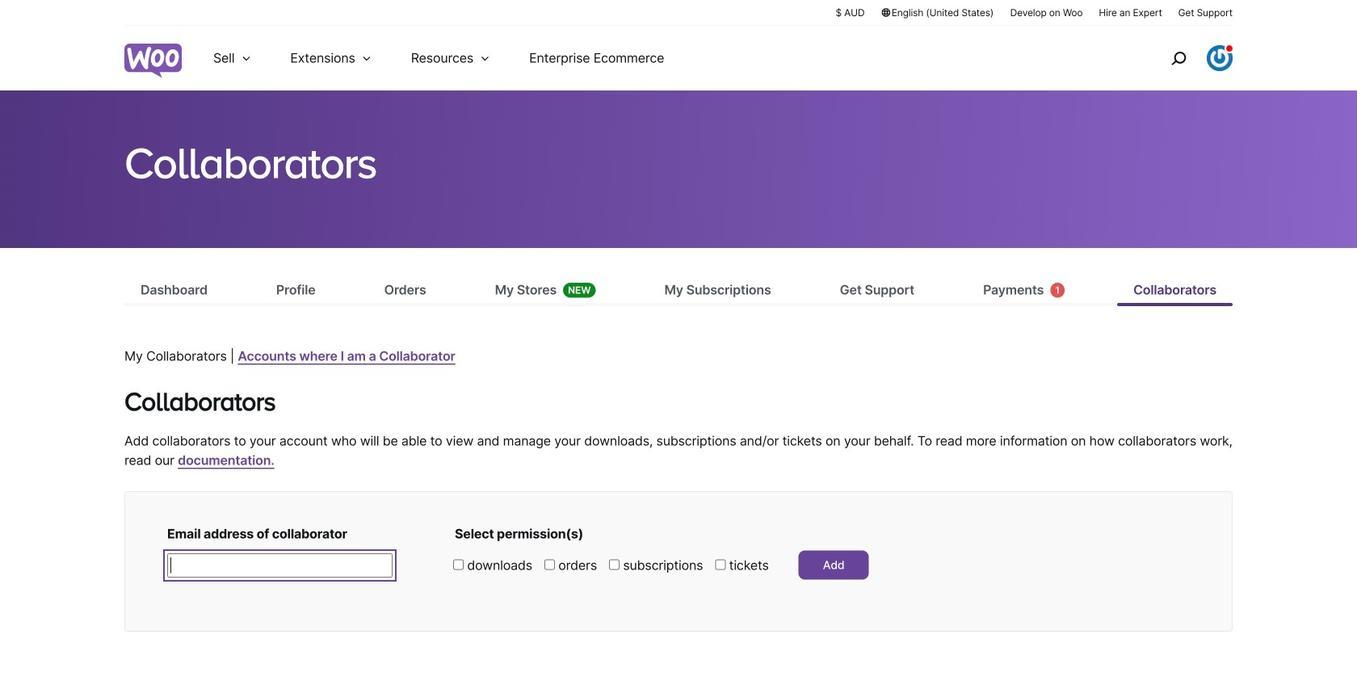 Task type: vqa. For each thing, say whether or not it's contained in the screenshot.
Open Account Menu 'image'
yes



Task type: locate. For each thing, give the bounding box(es) containing it.
open account menu image
[[1207, 45, 1233, 71]]

None checkbox
[[453, 559, 464, 570], [545, 559, 555, 570], [715, 559, 726, 570], [453, 559, 464, 570], [545, 559, 555, 570], [715, 559, 726, 570]]

search image
[[1166, 45, 1192, 71]]

service navigation menu element
[[1137, 32, 1233, 84]]

None checkbox
[[609, 559, 620, 570]]



